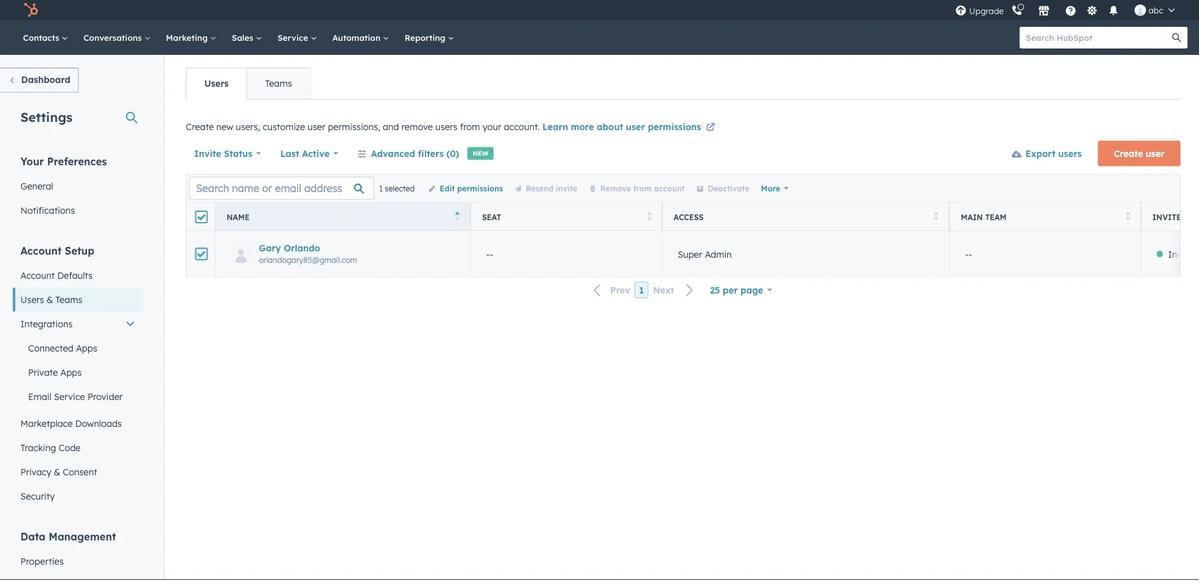 Task type: vqa. For each thing, say whether or not it's contained in the screenshot.
All pipelines All
no



Task type: describe. For each thing, give the bounding box(es) containing it.
a
[[1195, 248, 1199, 259]]

team
[[985, 212, 1007, 222]]

conversations link
[[76, 20, 158, 55]]

security
[[20, 491, 55, 502]]

learn
[[542, 121, 568, 132]]

integrations button
[[13, 312, 143, 336]]

create for create user
[[1114, 148, 1143, 159]]

users link
[[186, 68, 247, 99]]

1 horizontal spatial permissions
[[648, 121, 701, 132]]

1 -- from the left
[[486, 248, 493, 259]]

export
[[1026, 148, 1056, 159]]

data management
[[20, 530, 116, 543]]

2 -- from the left
[[965, 248, 972, 259]]

users for users & teams
[[20, 294, 44, 305]]

search image
[[1172, 33, 1181, 42]]

your preferences
[[20, 155, 107, 168]]

setup
[[65, 244, 94, 257]]

last active button
[[280, 141, 339, 166]]

name
[[227, 212, 250, 222]]

resend invite
[[526, 184, 577, 193]]

abc button
[[1127, 0, 1183, 20]]

reporting
[[405, 32, 448, 43]]

invite a
[[1168, 248, 1199, 259]]

learn more about user permissions link
[[542, 120, 717, 136]]

super
[[678, 248, 702, 259]]

abc
[[1149, 5, 1163, 15]]

settings image
[[1086, 5, 1098, 17]]

edit permissions
[[440, 184, 503, 193]]

edit
[[440, 184, 455, 193]]

resend invite button
[[514, 178, 578, 199]]

invite status
[[194, 148, 252, 159]]

general
[[20, 180, 53, 192]]

marketplaces image
[[1038, 6, 1050, 17]]

more button
[[760, 183, 789, 194]]

Search name or email address search field
[[189, 177, 374, 200]]

press to sort. element for main team
[[1126, 211, 1130, 222]]

account defaults link
[[13, 263, 143, 288]]

selected
[[385, 184, 415, 193]]

privacy & consent link
[[13, 460, 143, 484]]

create user
[[1114, 148, 1165, 159]]

users inside button
[[1058, 148, 1082, 159]]

press to sort. element for seat
[[647, 211, 651, 222]]

private
[[28, 367, 58, 378]]

0 vertical spatial service
[[278, 32, 311, 43]]

1 selected
[[379, 184, 415, 193]]

account setup
[[20, 244, 94, 257]]

defaults
[[57, 270, 93, 281]]

apps for connected apps
[[76, 343, 97, 354]]

notifications image
[[1108, 6, 1119, 17]]

contacts
[[23, 32, 62, 43]]

next
[[653, 285, 674, 296]]

security link
[[13, 484, 143, 509]]

sales
[[232, 32, 256, 43]]

marketplace downloads
[[20, 418, 122, 429]]

gary
[[259, 242, 281, 253]]

account setup element
[[13, 244, 143, 509]]

user inside the learn more about user permissions link
[[626, 121, 645, 132]]

conversations
[[83, 32, 144, 43]]

upgrade image
[[955, 5, 967, 17]]

create for create new users, customize user permissions, and remove users from your account.
[[186, 121, 214, 132]]

25
[[710, 284, 720, 296]]

orlandogary85@gmail.com
[[259, 255, 357, 264]]

remove
[[402, 121, 433, 132]]

upgrade
[[969, 6, 1004, 16]]

provider
[[88, 391, 123, 402]]

permissions inside button
[[457, 184, 503, 193]]

marketplaces button
[[1031, 0, 1057, 20]]

press to sort. image for seat
[[647, 211, 651, 220]]

invite for invite stat
[[1153, 212, 1181, 222]]

deactivate
[[708, 184, 749, 193]]

service inside account setup element
[[54, 391, 85, 402]]

management
[[49, 530, 116, 543]]

status
[[224, 148, 252, 159]]

menu containing abc
[[954, 0, 1184, 20]]

0 horizontal spatial user
[[308, 121, 325, 132]]

code
[[59, 442, 81, 453]]

privacy
[[20, 466, 51, 478]]

dashboard
[[21, 74, 70, 85]]

permissions,
[[328, 121, 380, 132]]

gary orlando image
[[1135, 4, 1146, 16]]

users & teams
[[20, 294, 82, 305]]

gary orlando link
[[259, 242, 457, 253]]

4 - from the left
[[969, 248, 972, 259]]

marketplace downloads link
[[13, 412, 143, 436]]

per
[[723, 284, 738, 296]]

25 per page
[[710, 284, 763, 296]]

users & teams link
[[13, 288, 143, 312]]

next button
[[649, 282, 702, 299]]

customize
[[263, 121, 305, 132]]

teams inside navigation
[[265, 78, 292, 89]]

data
[[20, 530, 46, 543]]

3 - from the left
[[965, 248, 969, 259]]

& for privacy
[[54, 466, 60, 478]]

new
[[473, 149, 488, 157]]

main team
[[961, 212, 1007, 222]]

tracking
[[20, 442, 56, 453]]

page
[[741, 284, 763, 296]]

1 - from the left
[[486, 248, 490, 259]]

tracking code
[[20, 442, 81, 453]]

contacts link
[[15, 20, 76, 55]]

super admin
[[678, 248, 732, 259]]

link opens in a new window image
[[706, 120, 715, 136]]

prev
[[610, 285, 630, 296]]



Task type: locate. For each thing, give the bounding box(es) containing it.
1 vertical spatial create
[[1114, 148, 1143, 159]]

permissions up seat
[[457, 184, 503, 193]]

1 vertical spatial teams
[[55, 294, 82, 305]]

account defaults
[[20, 270, 93, 281]]

main
[[961, 212, 983, 222]]

1 vertical spatial users
[[1058, 148, 1082, 159]]

help image
[[1065, 6, 1077, 17]]

ascending sort. press to sort descending. image
[[455, 211, 460, 220]]

settings
[[20, 109, 72, 125]]

& inside privacy & consent link
[[54, 466, 60, 478]]

from right remove
[[633, 184, 652, 193]]

2 horizontal spatial press to sort. element
[[1126, 211, 1130, 222]]

link opens in a new window image
[[706, 124, 715, 132]]

25 per page button
[[702, 277, 780, 303]]

0 vertical spatial &
[[47, 294, 53, 305]]

deactivate button
[[696, 178, 750, 199]]

1 horizontal spatial users
[[204, 78, 229, 89]]

press to sort. element left invite stat
[[1126, 211, 1130, 222]]

1 horizontal spatial users
[[1058, 148, 1082, 159]]

your
[[20, 155, 44, 168]]

menu
[[954, 0, 1184, 20]]

1 vertical spatial account
[[20, 270, 55, 281]]

teams down defaults
[[55, 294, 82, 305]]

0 vertical spatial from
[[460, 121, 480, 132]]

Search HubSpot search field
[[1020, 27, 1176, 49]]

from inside 'remove from account' button
[[633, 184, 652, 193]]

apps up email service provider on the left of page
[[60, 367, 82, 378]]

3 press to sort. element from the left
[[1126, 211, 1130, 222]]

hubspot link
[[15, 3, 48, 18]]

users right export
[[1058, 148, 1082, 159]]

& inside users & teams link
[[47, 294, 53, 305]]

users inside navigation
[[204, 78, 229, 89]]

1 horizontal spatial teams
[[265, 78, 292, 89]]

general link
[[13, 174, 143, 198]]

stat
[[1184, 212, 1199, 222]]

email
[[28, 391, 51, 402]]

connected
[[28, 343, 73, 354]]

search button
[[1166, 27, 1188, 49]]

(0)
[[447, 148, 459, 159]]

data management element
[[13, 530, 143, 580]]

notifications
[[20, 205, 75, 216]]

users up (0)
[[435, 121, 457, 132]]

connected apps
[[28, 343, 97, 354]]

remove from account button
[[588, 178, 685, 199]]

navigation
[[186, 68, 311, 100]]

seat
[[482, 212, 501, 222]]

create
[[186, 121, 214, 132], [1114, 148, 1143, 159]]

invite
[[194, 148, 221, 159], [1153, 212, 1181, 222], [1168, 248, 1193, 259]]

dashboard link
[[0, 68, 79, 93]]

1 horizontal spatial create
[[1114, 148, 1143, 159]]

permissions left link opens in a new window image
[[648, 121, 701, 132]]

create user button
[[1098, 141, 1181, 166]]

2 press to sort. image from the left
[[1126, 211, 1130, 220]]

0 horizontal spatial permissions
[[457, 184, 503, 193]]

0 vertical spatial apps
[[76, 343, 97, 354]]

teams up customize at top
[[265, 78, 292, 89]]

service right sales link
[[278, 32, 311, 43]]

press to sort. element down remove from account at the top right of page
[[647, 211, 651, 222]]

press to sort. element for access
[[934, 211, 939, 222]]

apps down integrations button
[[76, 343, 97, 354]]

users
[[204, 78, 229, 89], [20, 294, 44, 305]]

1 horizontal spatial from
[[633, 184, 652, 193]]

reporting link
[[397, 20, 462, 55]]

press to sort. image down remove from account at the top right of page
[[647, 211, 651, 220]]

new
[[216, 121, 233, 132]]

and
[[383, 121, 399, 132]]

1 horizontal spatial press to sort. element
[[934, 211, 939, 222]]

remove
[[600, 184, 631, 193]]

users inside account setup element
[[20, 294, 44, 305]]

1 horizontal spatial service
[[278, 32, 311, 43]]

marketing link
[[158, 20, 224, 55]]

remove from account
[[600, 184, 685, 193]]

private apps link
[[13, 360, 143, 385]]

1 vertical spatial 1
[[639, 284, 644, 296]]

1 vertical spatial service
[[54, 391, 85, 402]]

apps for private apps
[[60, 367, 82, 378]]

email service provider link
[[13, 385, 143, 409]]

1 for 1 selected
[[379, 184, 383, 193]]

account for account setup
[[20, 244, 62, 257]]

advanced
[[371, 148, 415, 159]]

pagination navigation
[[586, 282, 702, 299]]

& for users
[[47, 294, 53, 305]]

ascending sort. press to sort descending. element
[[455, 211, 460, 222]]

0 horizontal spatial users
[[435, 121, 457, 132]]

invite for invite a
[[1168, 248, 1193, 259]]

2 press to sort. element from the left
[[934, 211, 939, 222]]

calling icon button
[[1006, 2, 1028, 19]]

notifications button
[[1103, 0, 1124, 20]]

integrations
[[20, 318, 73, 329]]

0 vertical spatial users
[[204, 78, 229, 89]]

invite for invite status
[[194, 148, 221, 159]]

account
[[654, 184, 685, 193]]

1 vertical spatial apps
[[60, 367, 82, 378]]

service down private apps link
[[54, 391, 85, 402]]

-
[[486, 248, 490, 259], [490, 248, 493, 259], [965, 248, 969, 259], [969, 248, 972, 259]]

press to sort. image for main team
[[1126, 211, 1130, 220]]

private apps
[[28, 367, 82, 378]]

0 horizontal spatial from
[[460, 121, 480, 132]]

0 vertical spatial users
[[435, 121, 457, 132]]

2 account from the top
[[20, 270, 55, 281]]

1 horizontal spatial --
[[965, 248, 972, 259]]

-- down seat
[[486, 248, 493, 259]]

1 vertical spatial invite
[[1153, 212, 1181, 222]]

0 horizontal spatial press to sort. image
[[647, 211, 651, 220]]

1 left the selected
[[379, 184, 383, 193]]

user
[[308, 121, 325, 132], [626, 121, 645, 132], [1146, 148, 1165, 159]]

2 vertical spatial invite
[[1168, 248, 1193, 259]]

filters
[[418, 148, 444, 159]]

0 horizontal spatial &
[[47, 294, 53, 305]]

1 horizontal spatial &
[[54, 466, 60, 478]]

invite left "a"
[[1168, 248, 1193, 259]]

1 horizontal spatial 1
[[639, 284, 644, 296]]

active
[[302, 148, 330, 159]]

preferences
[[47, 155, 107, 168]]

account up the "users & teams"
[[20, 270, 55, 281]]

admin
[[705, 248, 732, 259]]

1 press to sort. element from the left
[[647, 211, 651, 222]]

calling icon image
[[1011, 5, 1023, 16]]

notifications link
[[13, 198, 143, 223]]

tracking code link
[[13, 436, 143, 460]]

learn more about user permissions
[[542, 121, 704, 132]]

1 vertical spatial permissions
[[457, 184, 503, 193]]

gary orlando orlandogary85@gmail.com
[[259, 242, 357, 264]]

0 horizontal spatial users
[[20, 294, 44, 305]]

0 vertical spatial teams
[[265, 78, 292, 89]]

apps
[[76, 343, 97, 354], [60, 367, 82, 378]]

1 inside button
[[639, 284, 644, 296]]

users for users
[[204, 78, 229, 89]]

1 vertical spatial &
[[54, 466, 60, 478]]

2 horizontal spatial user
[[1146, 148, 1165, 159]]

orlando
[[284, 242, 320, 253]]

email service provider
[[28, 391, 123, 402]]

marketplace
[[20, 418, 73, 429]]

0 horizontal spatial service
[[54, 391, 85, 402]]

1 press to sort. image from the left
[[647, 211, 651, 220]]

resend
[[526, 184, 554, 193]]

2 - from the left
[[490, 248, 493, 259]]

0 vertical spatial account
[[20, 244, 62, 257]]

press to sort. image left invite stat
[[1126, 211, 1130, 220]]

account up the account defaults
[[20, 244, 62, 257]]

0 horizontal spatial 1
[[379, 184, 383, 193]]

advanced filters (0) button
[[349, 141, 467, 166]]

0 horizontal spatial create
[[186, 121, 214, 132]]

1 vertical spatial from
[[633, 184, 652, 193]]

0 horizontal spatial teams
[[55, 294, 82, 305]]

marketing
[[166, 32, 210, 43]]

press to sort. element
[[647, 211, 651, 222], [934, 211, 939, 222], [1126, 211, 1130, 222]]

teams inside account setup element
[[55, 294, 82, 305]]

automation link
[[325, 20, 397, 55]]

1 for 1
[[639, 284, 644, 296]]

1 horizontal spatial user
[[626, 121, 645, 132]]

press to sort. image
[[934, 211, 939, 220]]

account for account defaults
[[20, 270, 55, 281]]

sales link
[[224, 20, 270, 55]]

navigation containing users
[[186, 68, 311, 100]]

invite status button
[[193, 141, 262, 166]]

1 vertical spatial users
[[20, 294, 44, 305]]

service link
[[270, 20, 325, 55]]

invite inside popup button
[[194, 148, 221, 159]]

press to sort. element left main
[[934, 211, 939, 222]]

user inside the create user button
[[1146, 148, 1165, 159]]

1 account from the top
[[20, 244, 62, 257]]

& right privacy
[[54, 466, 60, 478]]

1 right prev
[[639, 284, 644, 296]]

invite left "stat"
[[1153, 212, 1181, 222]]

0 horizontal spatial press to sort. element
[[647, 211, 651, 222]]

0 vertical spatial permissions
[[648, 121, 701, 132]]

your
[[483, 121, 501, 132]]

1 horizontal spatial press to sort. image
[[1126, 211, 1130, 220]]

help button
[[1060, 0, 1082, 20]]

properties link
[[13, 549, 143, 574]]

& up the integrations
[[47, 294, 53, 305]]

0 vertical spatial 1
[[379, 184, 383, 193]]

invite left "status"
[[194, 148, 221, 159]]

0 vertical spatial create
[[186, 121, 214, 132]]

from left your
[[460, 121, 480, 132]]

create inside button
[[1114, 148, 1143, 159]]

hubspot image
[[23, 3, 38, 18]]

more
[[761, 184, 780, 193]]

automation
[[332, 32, 383, 43]]

-- down main
[[965, 248, 972, 259]]

--
[[486, 248, 493, 259], [965, 248, 972, 259]]

0 vertical spatial invite
[[194, 148, 221, 159]]

your preferences element
[[13, 154, 143, 223]]

0 horizontal spatial --
[[486, 248, 493, 259]]

users,
[[236, 121, 260, 132]]

press to sort. image
[[647, 211, 651, 220], [1126, 211, 1130, 220]]

1 button
[[635, 282, 649, 299]]

invite
[[556, 184, 577, 193]]

users up new
[[204, 78, 229, 89]]

users up the integrations
[[20, 294, 44, 305]]



